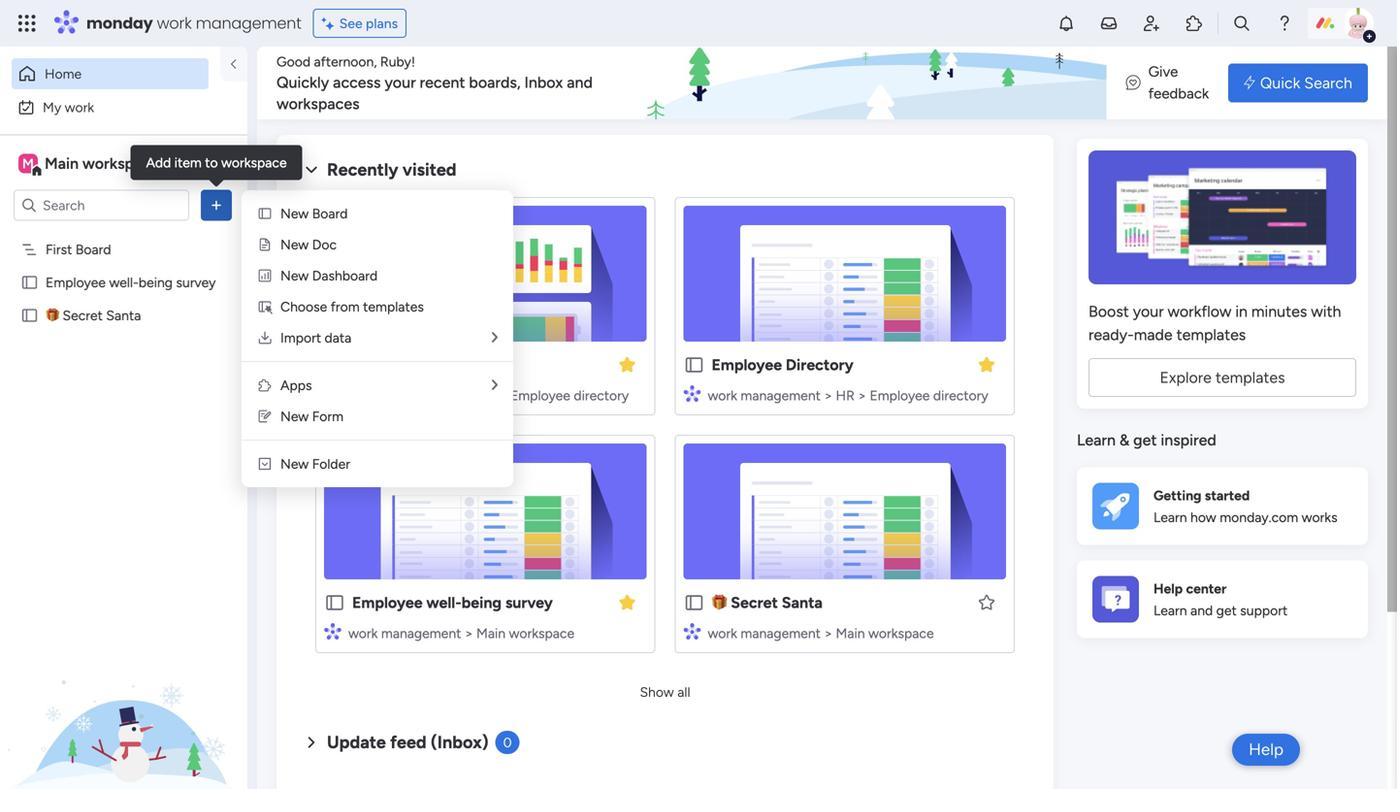 Task type: describe. For each thing, give the bounding box(es) containing it.
dashboard for new dashboard
[[312, 267, 378, 284]]

templates inside boost your workflow in minutes with ready-made templates
[[1177, 326, 1247, 344]]

remove from favorites image
[[618, 355, 637, 374]]

1 work management > hr > employee directory from the left
[[349, 387, 629, 404]]

apps image
[[1185, 14, 1205, 33]]

first board
[[46, 241, 111, 258]]

my work button
[[12, 92, 209, 123]]

new dashboard image
[[257, 268, 273, 283]]

import data
[[281, 330, 352, 346]]

your inside boost your workflow in minutes with ready-made templates
[[1134, 302, 1165, 321]]

import
[[281, 330, 321, 346]]

0
[[503, 734, 512, 751]]

🎁 secret santa inside list box
[[46, 307, 141, 324]]

help button
[[1233, 734, 1301, 766]]

survey inside quick search results list box
[[506, 594, 553, 612]]

0 vertical spatial templates
[[363, 299, 424, 315]]

import data image
[[257, 330, 273, 346]]

recently visited
[[327, 159, 457, 180]]

apps
[[281, 377, 312, 394]]

add item to workspace
[[146, 154, 287, 171]]

learn for getting
[[1154, 509, 1188, 526]]

new board
[[281, 205, 348, 222]]

list box containing first board
[[0, 229, 248, 594]]

recent
[[420, 73, 465, 92]]

item
[[174, 154, 202, 171]]

🎁 secret santa inside quick search results list box
[[712, 594, 823, 612]]

1 directory from the left
[[352, 356, 420, 374]]

home
[[45, 66, 82, 82]]

notifications image
[[1057, 14, 1077, 33]]

0 vertical spatial lottie animation element
[[636, 47, 1182, 120]]

show all
[[640, 684, 691, 700]]

board for first board
[[76, 241, 111, 258]]

Search in workspace field
[[41, 194, 162, 216]]

invite members image
[[1143, 14, 1162, 33]]

main for employee well-being survey
[[477, 625, 506, 642]]

2 directory from the left
[[786, 356, 854, 374]]

my work
[[43, 99, 94, 116]]

directory dashboard
[[352, 356, 501, 374]]

workspaces
[[277, 95, 360, 113]]

list arrow image for import data
[[492, 331, 498, 345]]

main for 🎁 secret santa
[[836, 625, 866, 642]]

inspired
[[1161, 431, 1217, 449]]

see plans button
[[313, 9, 407, 38]]

to
[[205, 154, 218, 171]]

update
[[327, 732, 386, 753]]

work inside button
[[65, 99, 94, 116]]

minutes
[[1252, 302, 1308, 321]]

your inside good afternoon, ruby! quickly access your recent boards, inbox and workspaces
[[385, 73, 416, 92]]

my
[[43, 99, 61, 116]]

get inside the help center learn and get support
[[1217, 603, 1238, 619]]

(inbox)
[[431, 732, 489, 753]]

new board image
[[257, 206, 273, 221]]

update feed (inbox)
[[327, 732, 489, 753]]

employee directory
[[712, 356, 854, 374]]

doc
[[312, 236, 337, 253]]

santa inside quick search results list box
[[782, 594, 823, 612]]

choose from templates
[[281, 299, 424, 315]]

started
[[1205, 487, 1251, 504]]

learn & get inspired
[[1078, 431, 1217, 449]]

how
[[1191, 509, 1217, 526]]

center
[[1187, 580, 1227, 597]]

0 vertical spatial employee well-being survey
[[46, 274, 216, 291]]

getting
[[1154, 487, 1202, 504]]

form image
[[257, 409, 273, 424]]

inbox image
[[1100, 14, 1119, 33]]

explore templates
[[1160, 368, 1286, 387]]

getting started element
[[1078, 467, 1369, 545]]

0 vertical spatial well-
[[109, 274, 139, 291]]

workspace image
[[18, 153, 38, 174]]

public board image for remove from favorites image associated with employee well-being survey
[[324, 592, 346, 614]]

see
[[339, 15, 363, 32]]

good
[[277, 53, 311, 70]]

2 work management > hr > employee directory from the left
[[708, 387, 989, 404]]

employee well-being survey inside quick search results list box
[[352, 594, 553, 612]]

new dashboard
[[281, 267, 378, 284]]

new for new doc
[[281, 236, 309, 253]]

management for employee directory
[[741, 387, 821, 404]]

2 hr from the left
[[836, 387, 855, 404]]

being inside quick search results list box
[[462, 594, 502, 612]]

&
[[1120, 431, 1130, 449]]

all
[[678, 684, 691, 700]]

options image
[[207, 196, 226, 215]]

quickly
[[277, 73, 329, 92]]

apps image
[[257, 378, 273, 393]]

ruby!
[[380, 53, 416, 70]]

show
[[640, 684, 674, 700]]

1 directory from the left
[[574, 387, 629, 404]]

work management > main workspace for santa
[[708, 625, 934, 642]]

help center element
[[1078, 561, 1369, 638]]

0 horizontal spatial being
[[139, 274, 173, 291]]

with
[[1312, 302, 1342, 321]]

quick search button
[[1229, 64, 1369, 102]]

remove from favorites image for employee well-being survey
[[618, 593, 637, 612]]

support
[[1241, 603, 1288, 619]]

see plans
[[339, 15, 398, 32]]

ready-
[[1089, 326, 1135, 344]]

quick search results list box
[[300, 182, 1031, 677]]

open update feed (inbox) image
[[300, 731, 323, 754]]

form
[[312, 408, 344, 425]]

and inside the help center learn and get support
[[1191, 603, 1214, 619]]

santa inside list box
[[106, 307, 141, 324]]

list arrow image for apps
[[492, 378, 498, 392]]



Task type: vqa. For each thing, say whether or not it's contained in the screenshot.
Name "field"
no



Task type: locate. For each thing, give the bounding box(es) containing it.
0 horizontal spatial secret
[[63, 307, 103, 324]]

1 horizontal spatial survey
[[506, 594, 553, 612]]

give
[[1149, 63, 1179, 81]]

0 horizontal spatial work management > main workspace
[[349, 625, 575, 642]]

templates
[[363, 299, 424, 315], [1177, 326, 1247, 344], [1216, 368, 1286, 387]]

1 horizontal spatial lottie animation element
[[636, 47, 1182, 120]]

directory
[[352, 356, 420, 374], [786, 356, 854, 374]]

works
[[1302, 509, 1338, 526]]

public dashboard image
[[324, 354, 346, 376]]

1 horizontal spatial board
[[312, 205, 348, 222]]

search
[[1305, 74, 1353, 92]]

plans
[[366, 15, 398, 32]]

well-
[[109, 274, 139, 291], [427, 594, 462, 612]]

1 work management > main workspace from the left
[[349, 625, 575, 642]]

1 vertical spatial well-
[[427, 594, 462, 612]]

ruby anderson image
[[1344, 8, 1375, 39]]

choose from templates image
[[257, 299, 273, 315]]

learn down center
[[1154, 603, 1188, 619]]

add to favorites image
[[978, 593, 997, 612]]

0 vertical spatial and
[[567, 73, 593, 92]]

show all button
[[632, 677, 698, 708]]

remove from favorites image
[[978, 355, 997, 374], [618, 593, 637, 612]]

templates down workflow
[[1177, 326, 1247, 344]]

templates right explore
[[1216, 368, 1286, 387]]

0 horizontal spatial main
[[45, 154, 79, 173]]

option
[[0, 232, 248, 236]]

1 horizontal spatial directory
[[934, 387, 989, 404]]

new folder image
[[257, 456, 273, 472]]

0 horizontal spatial lottie animation element
[[0, 593, 248, 789]]

monday
[[86, 12, 153, 34]]

folder
[[312, 456, 350, 472]]

help center learn and get support
[[1154, 580, 1288, 619]]

list arrow image
[[492, 331, 498, 345], [492, 378, 498, 392]]

help inside help button
[[1250, 740, 1284, 760]]

list box
[[0, 229, 248, 594]]

1 vertical spatial employee well-being survey
[[352, 594, 553, 612]]

0 vertical spatial help
[[1154, 580, 1183, 597]]

give feedback
[[1149, 63, 1210, 102]]

hr down employee directory
[[836, 387, 855, 404]]

3 new from the top
[[281, 267, 309, 284]]

afternoon,
[[314, 53, 377, 70]]

1 vertical spatial help
[[1250, 740, 1284, 760]]

lottie animation element
[[636, 47, 1182, 120], [0, 593, 248, 789]]

1 vertical spatial 🎁
[[712, 594, 728, 612]]

service icon image
[[257, 237, 273, 252]]

workspace inside 'element'
[[82, 154, 159, 173]]

home button
[[12, 58, 209, 89]]

workspace
[[82, 154, 159, 173], [221, 154, 287, 171], [509, 625, 575, 642], [869, 625, 934, 642]]

board right first
[[76, 241, 111, 258]]

2 work management > main workspace from the left
[[708, 625, 934, 642]]

management for employee well-being survey
[[381, 625, 462, 642]]

work
[[157, 12, 192, 34], [65, 99, 94, 116], [349, 387, 378, 404], [708, 387, 738, 404], [349, 625, 378, 642], [708, 625, 738, 642]]

new right form image
[[281, 408, 309, 425]]

in
[[1236, 302, 1248, 321]]

1 horizontal spatial 🎁 secret santa
[[712, 594, 823, 612]]

getting started learn how monday.com works
[[1154, 487, 1338, 526]]

0 horizontal spatial directory
[[352, 356, 420, 374]]

new right new dashboard icon on the left
[[281, 267, 309, 284]]

1 horizontal spatial 🎁
[[712, 594, 728, 612]]

1 list arrow image from the top
[[492, 331, 498, 345]]

main inside workspace selection 'element'
[[45, 154, 79, 173]]

dashboard for directory dashboard
[[424, 356, 501, 374]]

work management > hr > employee directory down employee directory
[[708, 387, 989, 404]]

1 horizontal spatial well-
[[427, 594, 462, 612]]

1 horizontal spatial secret
[[731, 594, 779, 612]]

monday work management
[[86, 12, 302, 34]]

0 vertical spatial survey
[[176, 274, 216, 291]]

0 horizontal spatial your
[[385, 73, 416, 92]]

0 horizontal spatial survey
[[176, 274, 216, 291]]

choose
[[281, 299, 327, 315]]

1 vertical spatial lottie animation image
[[0, 593, 248, 789]]

work management > main workspace for being
[[349, 625, 575, 642]]

v2 user feedback image
[[1127, 72, 1141, 94]]

1 horizontal spatial and
[[1191, 603, 1214, 619]]

and
[[567, 73, 593, 92], [1191, 603, 1214, 619]]

1 vertical spatial 🎁 secret santa
[[712, 594, 823, 612]]

new right new board icon
[[281, 205, 309, 222]]

1 vertical spatial remove from favorites image
[[618, 593, 637, 612]]

visited
[[403, 159, 457, 180]]

2 directory from the left
[[934, 387, 989, 404]]

0 horizontal spatial 🎁
[[46, 307, 59, 324]]

boost
[[1089, 302, 1130, 321]]

0 vertical spatial board
[[312, 205, 348, 222]]

explore templates button
[[1089, 358, 1357, 397]]

0 horizontal spatial employee well-being survey
[[46, 274, 216, 291]]

1 vertical spatial your
[[1134, 302, 1165, 321]]

1 vertical spatial survey
[[506, 594, 553, 612]]

1 horizontal spatial work management > hr > employee directory
[[708, 387, 989, 404]]

workspace selection element
[[18, 152, 162, 177]]

first
[[46, 241, 72, 258]]

0 horizontal spatial get
[[1134, 431, 1158, 449]]

new doc
[[281, 236, 337, 253]]

1 horizontal spatial lottie animation image
[[636, 47, 1182, 120]]

learn inside getting started learn how monday.com works
[[1154, 509, 1188, 526]]

5 new from the top
[[281, 456, 309, 472]]

remove from favorites image for employee directory
[[978, 355, 997, 374]]

0 horizontal spatial remove from favorites image
[[618, 593, 637, 612]]

2 list arrow image from the top
[[492, 378, 498, 392]]

1 vertical spatial templates
[[1177, 326, 1247, 344]]

1 horizontal spatial hr
[[836, 387, 855, 404]]

boost your workflow in minutes with ready-made templates
[[1089, 302, 1342, 344]]

1 horizontal spatial your
[[1134, 302, 1165, 321]]

work management > main workspace
[[349, 625, 575, 642], [708, 625, 934, 642]]

4 new from the top
[[281, 408, 309, 425]]

m
[[22, 155, 34, 172]]

0 vertical spatial learn
[[1078, 431, 1116, 449]]

0 vertical spatial lottie animation image
[[636, 47, 1182, 120]]

feedback
[[1149, 85, 1210, 102]]

your down ruby!
[[385, 73, 416, 92]]

1 horizontal spatial work management > main workspace
[[708, 625, 934, 642]]

explore
[[1160, 368, 1212, 387]]

and inside good afternoon, ruby! quickly access your recent boards, inbox and workspaces
[[567, 73, 593, 92]]

1 vertical spatial learn
[[1154, 509, 1188, 526]]

1 new from the top
[[281, 205, 309, 222]]

1 vertical spatial santa
[[782, 594, 823, 612]]

public board image for add to favorites icon
[[684, 592, 705, 614]]

templates inside button
[[1216, 368, 1286, 387]]

learn for help
[[1154, 603, 1188, 619]]

good afternoon, ruby! quickly access your recent boards, inbox and workspaces
[[277, 53, 593, 113]]

1 horizontal spatial being
[[462, 594, 502, 612]]

dashboard
[[312, 267, 378, 284], [424, 356, 501, 374]]

1 vertical spatial and
[[1191, 603, 1214, 619]]

new for new dashboard
[[281, 267, 309, 284]]

work management > hr > employee directory down directory dashboard
[[349, 387, 629, 404]]

new
[[281, 205, 309, 222], [281, 236, 309, 253], [281, 267, 309, 284], [281, 408, 309, 425], [281, 456, 309, 472]]

quick search
[[1261, 74, 1353, 92]]

0 vertical spatial list arrow image
[[492, 331, 498, 345]]

well- inside quick search results list box
[[427, 594, 462, 612]]

list arrow image down directory dashboard
[[492, 378, 498, 392]]

feed
[[390, 732, 427, 753]]

0 horizontal spatial well-
[[109, 274, 139, 291]]

0 vertical spatial dashboard
[[312, 267, 378, 284]]

learn
[[1078, 431, 1116, 449], [1154, 509, 1188, 526], [1154, 603, 1188, 619]]

1 vertical spatial board
[[76, 241, 111, 258]]

data
[[325, 330, 352, 346]]

public board image
[[20, 273, 39, 292], [20, 306, 39, 325], [684, 354, 705, 376], [324, 592, 346, 614], [684, 592, 705, 614]]

new right service icon at the top
[[281, 236, 309, 253]]

dashboard inside quick search results list box
[[424, 356, 501, 374]]

0 horizontal spatial santa
[[106, 307, 141, 324]]

0 vertical spatial your
[[385, 73, 416, 92]]

1 horizontal spatial get
[[1217, 603, 1238, 619]]

santa
[[106, 307, 141, 324], [782, 594, 823, 612]]

0 vertical spatial secret
[[63, 307, 103, 324]]

learn down getting
[[1154, 509, 1188, 526]]

>
[[465, 387, 473, 404], [499, 387, 507, 404], [825, 387, 833, 404], [858, 387, 867, 404], [465, 625, 473, 642], [825, 625, 833, 642]]

0 vertical spatial being
[[139, 274, 173, 291]]

1 vertical spatial dashboard
[[424, 356, 501, 374]]

1 horizontal spatial employee well-being survey
[[352, 594, 553, 612]]

new for new board
[[281, 205, 309, 222]]

templates right from
[[363, 299, 424, 315]]

new folder
[[281, 456, 350, 472]]

your
[[385, 73, 416, 92], [1134, 302, 1165, 321]]

v2 bolt switch image
[[1245, 72, 1256, 94]]

0 vertical spatial get
[[1134, 431, 1158, 449]]

0 horizontal spatial lottie animation image
[[0, 593, 248, 789]]

1 horizontal spatial help
[[1250, 740, 1284, 760]]

secret inside quick search results list box
[[731, 594, 779, 612]]

made
[[1135, 326, 1173, 344]]

access
[[333, 73, 381, 92]]

add
[[146, 154, 171, 171]]

new form
[[281, 408, 344, 425]]

1 horizontal spatial directory
[[786, 356, 854, 374]]

monday.com
[[1220, 509, 1299, 526]]

lottie animation image
[[636, 47, 1182, 120], [0, 593, 248, 789]]

employee
[[46, 274, 106, 291], [712, 356, 782, 374], [511, 387, 571, 404], [870, 387, 930, 404], [352, 594, 423, 612]]

hr
[[477, 387, 495, 404], [836, 387, 855, 404]]

employee well-being survey
[[46, 274, 216, 291], [352, 594, 553, 612]]

1 horizontal spatial santa
[[782, 594, 823, 612]]

get down center
[[1217, 603, 1238, 619]]

and down center
[[1191, 603, 1214, 619]]

help for help center learn and get support
[[1154, 580, 1183, 597]]

new for new form
[[281, 408, 309, 425]]

and right inbox
[[567, 73, 593, 92]]

2 vertical spatial templates
[[1216, 368, 1286, 387]]

🎁 inside quick search results list box
[[712, 594, 728, 612]]

templates image image
[[1095, 150, 1351, 284]]

board up doc
[[312, 205, 348, 222]]

1 vertical spatial being
[[462, 594, 502, 612]]

0 vertical spatial 🎁 secret santa
[[46, 307, 141, 324]]

0 vertical spatial 🎁
[[46, 307, 59, 324]]

main
[[45, 154, 79, 173], [477, 625, 506, 642], [836, 625, 866, 642]]

1 vertical spatial lottie animation element
[[0, 593, 248, 789]]

1 vertical spatial list arrow image
[[492, 378, 498, 392]]

0 horizontal spatial help
[[1154, 580, 1183, 597]]

board
[[312, 205, 348, 222], [76, 241, 111, 258]]

quick
[[1261, 74, 1301, 92]]

0 horizontal spatial 🎁 secret santa
[[46, 307, 141, 324]]

0 horizontal spatial work management > hr > employee directory
[[349, 387, 629, 404]]

main workspace
[[45, 154, 159, 173]]

hr down directory dashboard
[[477, 387, 495, 404]]

1 horizontal spatial main
[[477, 625, 506, 642]]

directory
[[574, 387, 629, 404], [934, 387, 989, 404]]

being
[[139, 274, 173, 291], [462, 594, 502, 612]]

inbox
[[525, 73, 563, 92]]

learn left &
[[1078, 431, 1116, 449]]

🎁 secret santa
[[46, 307, 141, 324], [712, 594, 823, 612]]

search everything image
[[1233, 14, 1252, 33]]

help image
[[1276, 14, 1295, 33]]

menu containing new board
[[242, 190, 514, 487]]

0 horizontal spatial and
[[567, 73, 593, 92]]

close recently visited image
[[300, 158, 323, 182]]

get
[[1134, 431, 1158, 449], [1217, 603, 1238, 619]]

new for new folder
[[281, 456, 309, 472]]

0 horizontal spatial board
[[76, 241, 111, 258]]

0 vertical spatial santa
[[106, 307, 141, 324]]

boards,
[[469, 73, 521, 92]]

help inside the help center learn and get support
[[1154, 580, 1183, 597]]

help for help
[[1250, 740, 1284, 760]]

2 vertical spatial learn
[[1154, 603, 1188, 619]]

1 horizontal spatial remove from favorites image
[[978, 355, 997, 374]]

workflow
[[1168, 302, 1232, 321]]

menu
[[242, 190, 514, 487]]

0 vertical spatial remove from favorites image
[[978, 355, 997, 374]]

management
[[196, 12, 302, 34], [381, 387, 462, 404], [741, 387, 821, 404], [381, 625, 462, 642], [741, 625, 821, 642]]

public board image for remove from favorites image related to employee directory
[[684, 354, 705, 376]]

board for new board
[[312, 205, 348, 222]]

new right new folder icon
[[281, 456, 309, 472]]

0 horizontal spatial directory
[[574, 387, 629, 404]]

learn inside the help center learn and get support
[[1154, 603, 1188, 619]]

list arrow image up directory dashboard
[[492, 331, 498, 345]]

2 horizontal spatial main
[[836, 625, 866, 642]]

0 horizontal spatial dashboard
[[312, 267, 378, 284]]

0 horizontal spatial hr
[[477, 387, 495, 404]]

1 vertical spatial get
[[1217, 603, 1238, 619]]

1 vertical spatial secret
[[731, 594, 779, 612]]

🎁
[[46, 307, 59, 324], [712, 594, 728, 612]]

your up made
[[1134, 302, 1165, 321]]

get right &
[[1134, 431, 1158, 449]]

from
[[331, 299, 360, 315]]

2 new from the top
[[281, 236, 309, 253]]

recently
[[327, 159, 399, 180]]

1 hr from the left
[[477, 387, 495, 404]]

select product image
[[17, 14, 37, 33]]

management for 🎁 secret santa
[[741, 625, 821, 642]]

1 horizontal spatial dashboard
[[424, 356, 501, 374]]



